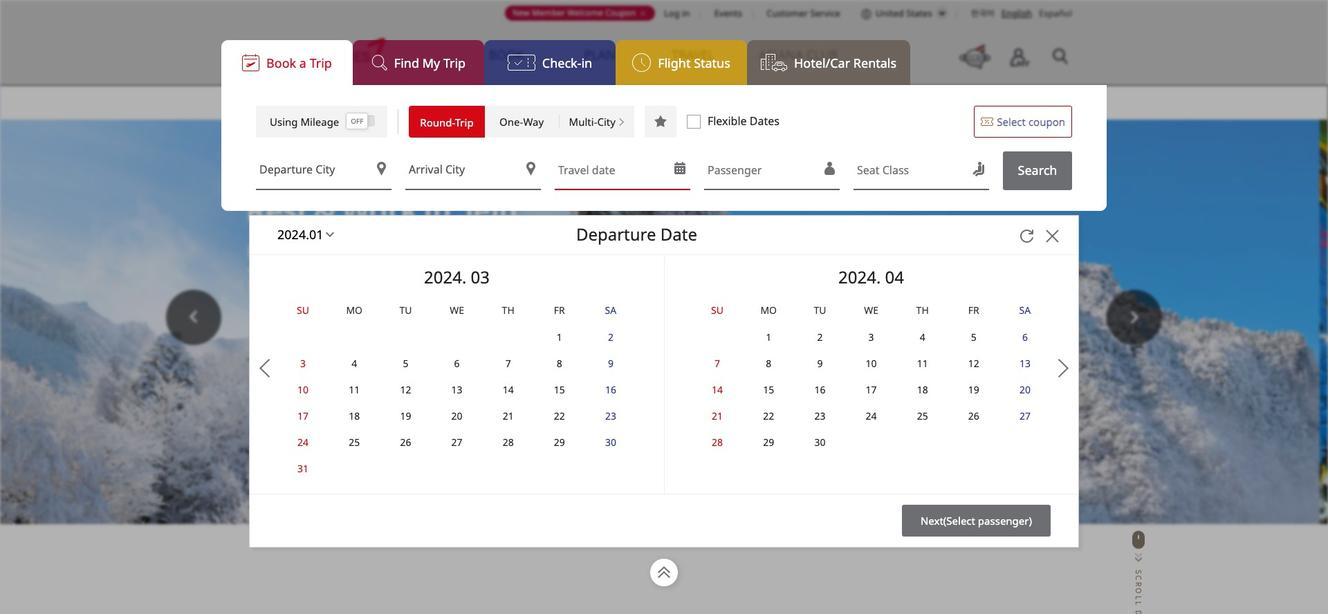 Task type: locate. For each thing, give the bounding box(es) containing it.
1 horizontal spatial search
[[1018, 162, 1057, 178]]

1 horizontal spatial 21 link
[[692, 403, 743, 430]]

0 horizontal spatial 8 link
[[534, 351, 585, 377]]

18
[[917, 383, 928, 396], [349, 410, 360, 423]]

0 horizontal spatial th
[[502, 303, 514, 316]]

1 vertical spatial search
[[1018, 162, 1057, 178]]

sa for 03
[[605, 303, 617, 316]]

1 horizontal spatial 30
[[814, 436, 826, 449]]

1 9 link from the left
[[585, 351, 636, 377]]

view details link
[[688, 61, 750, 74], [617, 96, 679, 109]]

19 link
[[948, 377, 999, 403], [380, 403, 431, 430]]

1 horizontal spatial we
[[864, 303, 878, 316]]

1 22 from the left
[[554, 410, 565, 423]]

.
[[462, 266, 466, 288], [876, 266, 881, 288]]

1 fr from the left
[[554, 303, 565, 316]]

23 for 2nd 23 'link' from left
[[814, 410, 826, 423]]

. for 03
[[462, 266, 466, 288]]

6 for leftmost the 6 link
[[454, 357, 460, 370]]

2 for 2024 . 03
[[608, 331, 614, 344]]

03
[[471, 266, 490, 288]]

2 su from the left
[[711, 303, 724, 316]]

1 16 from the left
[[605, 383, 616, 396]]

1 mo from the left
[[346, 303, 363, 316]]

date
[[660, 223, 697, 246]]

1 th from the left
[[502, 303, 514, 316]]

1 horizontal spatial 14
[[712, 383, 723, 396]]

customer service
[[767, 7, 840, 19]]

2 2 from the left
[[817, 331, 823, 344]]

1 vertical spatial view
[[617, 96, 638, 109]]

25 link
[[897, 403, 948, 430], [329, 430, 380, 456]]

0 horizontal spatial 5
[[403, 357, 408, 370]]

in
[[682, 7, 690, 19], [581, 54, 592, 71]]

0 vertical spatial 24
[[866, 410, 877, 423]]

0 horizontal spatial 4
[[352, 357, 357, 370]]

1 horizontal spatial 7 link
[[692, 351, 743, 377]]

6 link
[[999, 324, 1051, 351], [431, 351, 483, 377]]

flight status button
[[616, 40, 747, 85]]

1 9 from the left
[[608, 357, 614, 370]]

1 14 from the left
[[503, 383, 514, 396]]

1 horizontal spatial 12 link
[[948, 351, 999, 377]]

1 horizontal spatial 9 link
[[794, 351, 846, 377]]

2 30 from the left
[[814, 436, 826, 449]]

0 horizontal spatial 28 link
[[483, 430, 534, 456]]

0 vertical spatial 6
[[1022, 331, 1028, 344]]

multi-city
[[569, 115, 616, 129]]

mo for 2024 . 04
[[761, 303, 777, 316]]

th for 03
[[502, 303, 514, 316]]

0 vertical spatial in
[[682, 7, 690, 19]]

2 8 from the left
[[766, 357, 771, 370]]

2 16 from the left
[[814, 383, 826, 396]]

2024 . 04
[[838, 266, 904, 288]]

to left my
[[406, 61, 415, 74]]

2 15 from the left
[[763, 383, 774, 396]]

1 horizontal spatial 26 link
[[948, 403, 999, 430]]

tu for 2024 . 03
[[399, 303, 412, 316]]

10
[[866, 357, 877, 370], [297, 383, 309, 396]]

0 horizontal spatial 28
[[503, 436, 514, 449]]

1 vertical spatial 19
[[400, 410, 411, 423]]

find my trip
[[394, 54, 466, 71]]

0 horizontal spatial 13
[[451, 383, 462, 396]]

2 23 from the left
[[814, 410, 826, 423]]

1 horizontal spatial view
[[688, 61, 709, 74]]

2 tu from the left
[[814, 303, 826, 316]]

4 for the 4 link to the right
[[920, 331, 925, 344]]

2
[[608, 331, 614, 344], [817, 331, 823, 344]]

1 horizontal spatial 21
[[712, 410, 723, 423]]

29 for 2nd 29 link from the left
[[763, 436, 774, 449]]

1 horizontal spatial 27
[[1020, 410, 1031, 423]]

in inside button
[[581, 54, 592, 71]]

search inside button
[[1018, 162, 1057, 178]]

12
[[968, 357, 979, 370], [400, 383, 411, 396]]

Seat Class text field
[[854, 151, 989, 190]]

2 28 link from the left
[[692, 430, 743, 456]]

search up way
[[537, 96, 567, 109]]

27 link
[[999, 403, 1051, 430], [431, 430, 483, 456]]

2024 left 03
[[424, 266, 462, 288]]

13
[[1020, 357, 1031, 370], [451, 383, 462, 396]]

log in link
[[664, 7, 690, 19]]

29 for first 29 link from left
[[554, 436, 565, 449]]

. for 04
[[876, 266, 881, 288]]

1 horizontal spatial 27 link
[[999, 403, 1051, 430]]

2 29 from the left
[[763, 436, 774, 449]]

1 su from the left
[[297, 303, 309, 316]]

1 28 link from the left
[[483, 430, 534, 456]]

2024 left '04'
[[838, 266, 876, 288]]

1 horizontal spatial 14 link
[[692, 377, 743, 403]]

city
[[597, 115, 616, 129]]

. left '04'
[[876, 266, 881, 288]]

5
[[971, 331, 977, 344], [403, 357, 408, 370]]

2 . from the left
[[876, 266, 881, 288]]

search
[[537, 96, 567, 109], [1018, 162, 1057, 178]]

new
[[513, 7, 530, 19]]

we for 04
[[864, 303, 878, 316]]

1 horizontal spatial 6
[[1022, 331, 1028, 344]]

15 for first 15 link
[[554, 383, 565, 396]]

0 horizontal spatial 29
[[554, 436, 565, 449]]

2 7 from the left
[[715, 357, 720, 370]]

0 vertical spatial 25
[[917, 410, 928, 423]]

we for 03
[[450, 303, 464, 316]]

1 horizontal spatial 20 link
[[999, 377, 1051, 403]]

1 horizontal spatial 20
[[1020, 383, 1031, 396]]

trip right the a
[[310, 54, 332, 71]]

1 horizontal spatial 3 link
[[846, 324, 897, 351]]

0 horizontal spatial 9 link
[[585, 351, 636, 377]]

0 vertical spatial 19
[[968, 383, 979, 396]]

5 for rightmost 5 link
[[971, 331, 977, 344]]

1 1 link from the left
[[534, 324, 585, 351]]

2 23 link from the left
[[794, 403, 846, 430]]

1 horizontal spatial 10
[[866, 357, 877, 370]]

22 link
[[534, 403, 585, 430], [743, 403, 794, 430]]

1 horizontal spatial .
[[876, 266, 881, 288]]

14
[[503, 383, 514, 396], [712, 383, 723, 396]]

25
[[917, 410, 928, 423], [349, 436, 360, 449]]

in for log in
[[682, 7, 690, 19]]

1 tu from the left
[[399, 303, 412, 316]]

1 vertical spatial 20
[[451, 410, 462, 423]]

search down "select coupon"
[[1018, 162, 1057, 178]]

1 30 from the left
[[605, 436, 616, 449]]

0 horizontal spatial 6
[[454, 357, 460, 370]]

2 22 link from the left
[[743, 403, 794, 430]]

22 for second 22 link from right
[[554, 410, 565, 423]]

su
[[297, 303, 309, 316], [711, 303, 724, 316]]

1 23 from the left
[[605, 410, 616, 423]]

10 link
[[846, 351, 897, 377], [277, 377, 329, 403]]

0 horizontal spatial tu
[[399, 303, 412, 316]]

31 link
[[277, 456, 329, 482]]

departure date
[[576, 223, 697, 246]]

2 we from the left
[[864, 303, 878, 316]]

view
[[688, 61, 709, 74], [617, 96, 638, 109]]

2 2024 from the left
[[838, 266, 876, 288]]

1 2 link from the left
[[585, 324, 636, 351]]

th for 04
[[916, 303, 929, 316]]

0 vertical spatial 20
[[1020, 383, 1031, 396]]

24 for the right 24 link
[[866, 410, 877, 423]]

0 vertical spatial 27
[[1020, 410, 1031, 423]]

0 horizontal spatial 30 link
[[585, 430, 636, 456]]

30 link
[[585, 430, 636, 456], [794, 430, 846, 456]]

1 . from the left
[[462, 266, 466, 288]]

trip for book a trip
[[310, 54, 332, 71]]

1 horizontal spatial 22
[[763, 410, 774, 423]]

book a trip
[[266, 54, 332, 71]]

0 horizontal spatial fr
[[554, 303, 565, 316]]

2 14 from the left
[[712, 383, 723, 396]]

1 sa from the left
[[605, 303, 617, 316]]

1 7 from the left
[[505, 357, 511, 370]]

view details link for notice on recent fraud activity of certain low cost meta search websites view details
[[617, 96, 679, 109]]

13 for rightmost 13 link
[[1020, 357, 1031, 370]]

Travel date text field
[[555, 151, 690, 190]]

17
[[866, 383, 877, 396], [297, 410, 309, 423]]

0 horizontal spatial 21 link
[[483, 403, 534, 430]]

1 horizontal spatial 15
[[763, 383, 774, 396]]

certain
[[432, 96, 465, 109]]

9 link
[[585, 351, 636, 377], [794, 351, 846, 377]]

1 horizontal spatial 22 link
[[743, 403, 794, 430]]

1
[[1005, 96, 1010, 108], [1016, 96, 1021, 108], [557, 331, 562, 344], [766, 331, 771, 344]]

trip
[[310, 54, 332, 71], [443, 54, 466, 71], [455, 116, 474, 129]]

0 horizontal spatial view details link
[[617, 96, 679, 109]]

sa for 04
[[1019, 303, 1031, 316]]

mo
[[346, 303, 363, 316], [761, 303, 777, 316]]

find my trip button
[[353, 40, 484, 85]]

1 horizontal spatial 16
[[814, 383, 826, 396]]

23
[[605, 410, 616, 423], [814, 410, 826, 423]]

21
[[503, 410, 514, 423], [712, 410, 723, 423]]

1 15 from the left
[[554, 383, 565, 396]]

1 we from the left
[[450, 303, 464, 316]]

to left use
[[596, 61, 606, 74]]

1 horizontal spatial 28 link
[[692, 430, 743, 456]]

1 vertical spatial 10
[[297, 383, 309, 396]]

4 link
[[897, 324, 948, 351], [329, 351, 380, 377]]

0 horizontal spatial 15 link
[[534, 377, 585, 403]]

. left 03
[[462, 266, 466, 288]]

1 horizontal spatial 30 link
[[794, 430, 846, 456]]

trip for find my trip
[[443, 54, 466, 71]]

one-
[[500, 115, 523, 129]]

new member welcome coupon link
[[513, 7, 636, 19]]

trip down notice on recent fraud activity of certain low cost meta search websites view details
[[455, 116, 474, 129]]

2 1 link from the left
[[743, 324, 794, 351]]

1 vertical spatial 13
[[451, 383, 462, 396]]

1 horizontal spatial tu
[[814, 303, 826, 316]]

1 horizontal spatial 15 link
[[743, 377, 794, 403]]

rentals
[[853, 54, 897, 71]]

0 vertical spatial 5
[[971, 331, 977, 344]]

fr
[[554, 303, 565, 316], [968, 303, 979, 316]]

1 vertical spatial 24
[[297, 436, 309, 449]]

0 horizontal spatial 2024
[[424, 266, 462, 288]]

2 8 link from the left
[[743, 351, 794, 377]]

0 horizontal spatial 20 link
[[431, 403, 483, 430]]

trip inside find my trip button
[[443, 54, 466, 71]]

2 2 link from the left
[[794, 324, 846, 351]]

flexible
[[708, 113, 747, 129]]

22
[[554, 410, 565, 423], [763, 410, 774, 423]]

check-in button
[[484, 40, 616, 85]]

2 th from the left
[[916, 303, 929, 316]]

0 vertical spatial details
[[712, 61, 742, 74]]

2 mo from the left
[[761, 303, 777, 316]]

30
[[605, 436, 616, 449], [814, 436, 826, 449]]

2 fr from the left
[[968, 303, 979, 316]]

new member welcome coupon
[[513, 7, 636, 19]]

Arrival City text field
[[405, 151, 541, 190]]

0 horizontal spatial 1 link
[[534, 324, 585, 351]]

23 for 2nd 23 'link' from the right
[[605, 410, 616, 423]]

1 16 link from the left
[[585, 377, 636, 403]]

1 horizontal spatial 16 link
[[794, 377, 846, 403]]

1 horizontal spatial 23 link
[[794, 403, 846, 430]]

0 horizontal spatial 18
[[349, 410, 360, 423]]

13 for the left 13 link
[[451, 383, 462, 396]]

log
[[664, 7, 680, 19]]

0 horizontal spatial 14 link
[[483, 377, 534, 403]]

english link
[[995, 7, 1032, 19]]

trip right my
[[443, 54, 466, 71]]

0 horizontal spatial to
[[406, 61, 415, 74]]

0 vertical spatial 26
[[968, 410, 979, 423]]

we down 2024 . 03
[[450, 303, 464, 316]]

select
[[997, 114, 1026, 128]]

1 29 from the left
[[554, 436, 565, 449]]

2 9 from the left
[[817, 357, 823, 370]]

1 2 from the left
[[608, 331, 614, 344]]

1 horizontal spatial mo
[[761, 303, 777, 316]]

2 21 link from the left
[[692, 403, 743, 430]]

0 vertical spatial 11
[[917, 357, 928, 370]]

2 22 from the left
[[763, 410, 774, 423]]

provide
[[417, 61, 452, 74]]

0 horizontal spatial 24
[[297, 436, 309, 449]]

1 horizontal spatial 18
[[917, 383, 928, 396]]

30 for 1st 30 link from the left
[[605, 436, 616, 449]]

1 horizontal spatial view details link
[[688, 61, 750, 74]]

15 link
[[534, 377, 585, 403], [743, 377, 794, 403]]

departure
[[576, 223, 656, 246]]

service
[[810, 7, 840, 19]]

5 link
[[948, 324, 999, 351], [380, 351, 431, 377]]

2024
[[424, 266, 462, 288], [838, 266, 876, 288]]

1 2024 from the left
[[424, 266, 462, 288]]

2 30 link from the left
[[794, 430, 846, 456]]

7
[[505, 357, 511, 370], [715, 357, 720, 370]]

29 link
[[534, 430, 585, 456], [743, 430, 794, 456]]

13 link
[[999, 351, 1051, 377], [431, 377, 483, 403]]

round-trip
[[420, 116, 474, 129]]

1 horizontal spatial details
[[712, 61, 742, 74]]

1 horizontal spatial th
[[916, 303, 929, 316]]

details
[[712, 61, 742, 74], [641, 96, 671, 109]]

0 horizontal spatial 12
[[400, 383, 411, 396]]

fr for 04
[[968, 303, 979, 316]]

0 horizontal spatial 17 link
[[277, 403, 329, 430]]

11 link
[[897, 351, 948, 377], [329, 377, 380, 403]]

27
[[1020, 410, 1031, 423], [451, 436, 462, 449]]

3
[[869, 331, 874, 344], [300, 357, 306, 370]]

8 link
[[534, 351, 585, 377], [743, 351, 794, 377]]

1 horizontal spatial to
[[596, 61, 606, 74]]

24 for leftmost 24 link
[[297, 436, 309, 449]]

1 horizontal spatial 9
[[817, 357, 823, 370]]

1 vertical spatial 4
[[352, 357, 357, 370]]

1 horizontal spatial 2
[[817, 331, 823, 344]]

15 for second 15 link from the left
[[763, 383, 774, 396]]

0 horizontal spatial 7
[[505, 357, 511, 370]]

trip inside 'book a trip' button
[[310, 54, 332, 71]]

1 horizontal spatial 13
[[1020, 357, 1031, 370]]

2 sa from the left
[[1019, 303, 1031, 316]]

0 horizontal spatial we
[[450, 303, 464, 316]]

we down "2024 . 04"
[[864, 303, 878, 316]]

11 for leftmost 11 link
[[349, 383, 360, 396]]

1 horizontal spatial 29
[[763, 436, 774, 449]]

1 horizontal spatial 2 link
[[794, 324, 846, 351]]



Task type: describe. For each thing, give the bounding box(es) containing it.
one-way
[[500, 115, 544, 129]]

asiana
[[277, 61, 307, 74]]

websites
[[570, 96, 611, 109]]

select coupon button
[[974, 106, 1072, 138]]

united states
[[876, 7, 932, 19]]

1 / 1
[[1005, 96, 1021, 108]]

low
[[468, 96, 486, 109]]

asiana
[[759, 46, 803, 63]]

0 horizontal spatial 12 link
[[380, 377, 431, 403]]

04
[[885, 266, 904, 288]]

2 29 link from the left
[[743, 430, 794, 456]]

asiana club
[[759, 46, 838, 63]]

multi-
[[569, 115, 597, 129]]

1 8 link from the left
[[534, 351, 585, 377]]

1 15 link from the left
[[534, 377, 585, 403]]

mo for 2024 . 03
[[346, 303, 363, 316]]

1 vertical spatial 26
[[400, 436, 411, 449]]

welcome
[[567, 7, 603, 19]]

su for 2024 . 04
[[711, 303, 724, 316]]

one-way link
[[485, 106, 559, 138]]

22 for second 22 link
[[763, 410, 774, 423]]

coupon
[[1029, 114, 1065, 128]]

1 horizontal spatial 6 link
[[999, 324, 1051, 351]]

1 vertical spatial 27
[[451, 436, 462, 449]]

2 link for 2024 . 04
[[794, 324, 846, 351]]

events link
[[714, 7, 742, 19]]

services.
[[485, 61, 524, 74]]

1 vertical spatial 12
[[400, 383, 411, 396]]

mileage
[[300, 115, 339, 129]]

flight status
[[658, 54, 730, 71]]

한국어 link
[[957, 7, 995, 19]]

0 horizontal spatial 27 link
[[431, 430, 483, 456]]

0 horizontal spatial details
[[641, 96, 671, 109]]

9 for 2nd the 9 link from right
[[608, 357, 614, 370]]

uses
[[346, 61, 366, 74]]

round-
[[420, 116, 455, 129]]

check-
[[542, 54, 581, 71]]

1 horizontal spatial 17 link
[[846, 377, 897, 403]]

1 horizontal spatial 26
[[968, 410, 979, 423]]

plan link
[[558, 28, 641, 85]]

4 for the leftmost the 4 link
[[352, 357, 357, 370]]

search button
[[1003, 151, 1072, 190]]

round-trip link
[[409, 106, 485, 138]]

1 14 link from the left
[[483, 377, 534, 403]]

meta
[[511, 96, 534, 109]]

0 horizontal spatial search
[[537, 96, 567, 109]]

2 for 2024 . 04
[[817, 331, 823, 344]]

travel
[[672, 46, 715, 63]]

1 horizontal spatial 3
[[869, 331, 874, 344]]

0 horizontal spatial 19
[[400, 410, 411, 423]]

next(select passenger) button
[[902, 505, 1051, 537]]

2 15 link from the left
[[743, 377, 794, 403]]

1 to from the left
[[406, 61, 415, 74]]

in for check-in
[[581, 54, 592, 71]]

0 horizontal spatial 17
[[297, 410, 309, 423]]

states
[[906, 7, 932, 19]]

flight
[[658, 54, 691, 71]]

20 for the right 20 link
[[1020, 383, 1031, 396]]

30 for second 30 link
[[814, 436, 826, 449]]

customer service link
[[767, 7, 840, 19]]

2024 for 2024 . 04
[[838, 266, 876, 288]]

0 horizontal spatial 26 link
[[380, 430, 431, 456]]

0 horizontal spatial 24 link
[[277, 430, 329, 456]]

0 horizontal spatial 19 link
[[380, 403, 431, 430]]

Departure City text field
[[256, 151, 392, 190]]

fr for 03
[[554, 303, 565, 316]]

9 for second the 9 link from left
[[817, 357, 823, 370]]

0 horizontal spatial view
[[617, 96, 638, 109]]

1 horizontal spatial 13 link
[[999, 351, 1051, 377]]

travel link
[[652, 28, 735, 85]]

customer
[[767, 7, 808, 19]]

multi-city link
[[559, 106, 634, 138]]

Passenger text field
[[704, 151, 840, 190]]

18 for the leftmost "18" link
[[349, 410, 360, 423]]

1 28 from the left
[[503, 436, 514, 449]]

1 horizontal spatial 19 link
[[948, 377, 999, 403]]

0 horizontal spatial 18 link
[[329, 403, 380, 430]]

0 horizontal spatial 5 link
[[380, 351, 431, 377]]

0 horizontal spatial 25 link
[[329, 430, 380, 456]]

1 horizontal spatial 25
[[917, 410, 928, 423]]

member
[[532, 7, 565, 19]]

plan
[[584, 46, 615, 63]]

1 7 link from the left
[[483, 351, 534, 377]]

1 21 link from the left
[[483, 403, 534, 430]]

book link
[[465, 28, 548, 85]]

united states link
[[872, 3, 954, 23]]

español link
[[1032, 7, 1072, 19]]

scroll down image
[[1132, 531, 1144, 614]]

한국어 english español
[[971, 7, 1072, 19]]

2 9 link from the left
[[794, 351, 846, 377]]

2 21 from the left
[[712, 410, 723, 423]]

1 23 link from the left
[[585, 403, 636, 430]]

recent
[[323, 96, 354, 109]]

2024 . 03
[[424, 266, 490, 288]]

coupon
[[605, 7, 636, 19]]

1 horizontal spatial 12
[[968, 357, 979, 370]]

status
[[694, 54, 730, 71]]

club
[[806, 46, 838, 63]]

next(select passenger)
[[921, 514, 1032, 527]]

my
[[422, 54, 440, 71]]

0 horizontal spatial 10 link
[[277, 377, 329, 403]]

united
[[876, 7, 904, 19]]

1 22 link from the left
[[534, 403, 585, 430]]

1 30 link from the left
[[585, 430, 636, 456]]

a
[[299, 54, 306, 71]]

trip inside round-trip link
[[455, 116, 474, 129]]

notice on recent fraud activity of certain low cost meta search websites view details
[[277, 96, 671, 109]]

log in
[[664, 7, 690, 19]]

1 8 from the left
[[557, 357, 562, 370]]

using mileage
[[270, 115, 339, 129]]

1 horizontal spatial 18 link
[[897, 377, 948, 403]]

flexible dates
[[708, 113, 780, 129]]

airlines
[[309, 61, 343, 74]]

0 horizontal spatial 3 link
[[277, 351, 329, 377]]

1 horizontal spatial 11 link
[[897, 351, 948, 377]]

su for 2024 . 03
[[297, 303, 309, 316]]

1 horizontal spatial 24 link
[[846, 403, 897, 430]]

1 horizontal spatial 4 link
[[897, 324, 948, 351]]

asiana club link
[[745, 28, 852, 85]]

ok
[[1049, 61, 1064, 75]]

using
[[270, 115, 298, 129]]

view details link for asiana airlines uses cookies to provide online services. please confirm to use the website. view details
[[688, 61, 750, 74]]

find
[[394, 54, 419, 71]]

2 link for 2024 . 03
[[585, 324, 636, 351]]

0 horizontal spatial 11 link
[[329, 377, 380, 403]]

1 link for 2024 . 04
[[743, 324, 794, 351]]

0 horizontal spatial 13 link
[[431, 377, 483, 403]]

cookies
[[369, 61, 403, 74]]

online
[[454, 61, 483, 74]]

notice
[[277, 96, 306, 109]]

1 horizontal spatial 10 link
[[846, 351, 897, 377]]

0 horizontal spatial 4 link
[[329, 351, 380, 377]]

website.
[[644, 61, 682, 74]]

10 for leftmost the '10' "link"
[[297, 383, 309, 396]]

confirm
[[558, 61, 594, 74]]

book a trip button
[[221, 40, 353, 85]]

2 14 link from the left
[[692, 377, 743, 403]]

asiana airlines uses cookies to provide online services. please confirm to use the website. view details
[[277, 61, 742, 74]]

ok link
[[1041, 59, 1072, 77]]

0 horizontal spatial 3
[[300, 357, 306, 370]]

18 for the right "18" link
[[917, 383, 928, 396]]

fraud
[[356, 96, 383, 109]]

11 for the rightmost 11 link
[[917, 357, 928, 370]]

hotel/car
[[794, 54, 850, 71]]

1 21 from the left
[[503, 410, 514, 423]]

activity
[[385, 96, 418, 109]]

1 vertical spatial 25
[[349, 436, 360, 449]]

5 for the left 5 link
[[403, 357, 408, 370]]

2024 for 2024 . 03
[[424, 266, 462, 288]]

check-in
[[542, 54, 592, 71]]

book
[[266, 54, 296, 71]]

16 for first the 16 link from left
[[605, 383, 616, 396]]

10 for right the '10' "link"
[[866, 357, 877, 370]]

1 horizontal spatial 25 link
[[897, 403, 948, 430]]

20 for leftmost 20 link
[[451, 410, 462, 423]]

1 horizontal spatial 5 link
[[948, 324, 999, 351]]

way
[[523, 115, 544, 129]]

of
[[420, 96, 430, 109]]

2 to from the left
[[596, 61, 606, 74]]

1 29 link from the left
[[534, 430, 585, 456]]

next(select
[[921, 514, 975, 527]]

6 for the 6 link to the right
[[1022, 331, 1028, 344]]

1 link for 2024 . 03
[[534, 324, 585, 351]]

english
[[1001, 7, 1032, 19]]

2 7 link from the left
[[692, 351, 743, 377]]

please
[[526, 61, 556, 74]]

16 for 1st the 16 link from the right
[[814, 383, 826, 396]]

passenger)
[[978, 514, 1032, 527]]

español
[[1039, 7, 1072, 19]]

1 horizontal spatial 17
[[866, 383, 877, 396]]

2 28 from the left
[[712, 436, 723, 449]]

events
[[714, 7, 742, 19]]

2 16 link from the left
[[794, 377, 846, 403]]

31
[[297, 462, 309, 475]]

0 horizontal spatial 6 link
[[431, 351, 483, 377]]

tu for 2024 . 04
[[814, 303, 826, 316]]

the
[[627, 61, 642, 74]]



Task type: vqa. For each thing, say whether or not it's contained in the screenshot.


